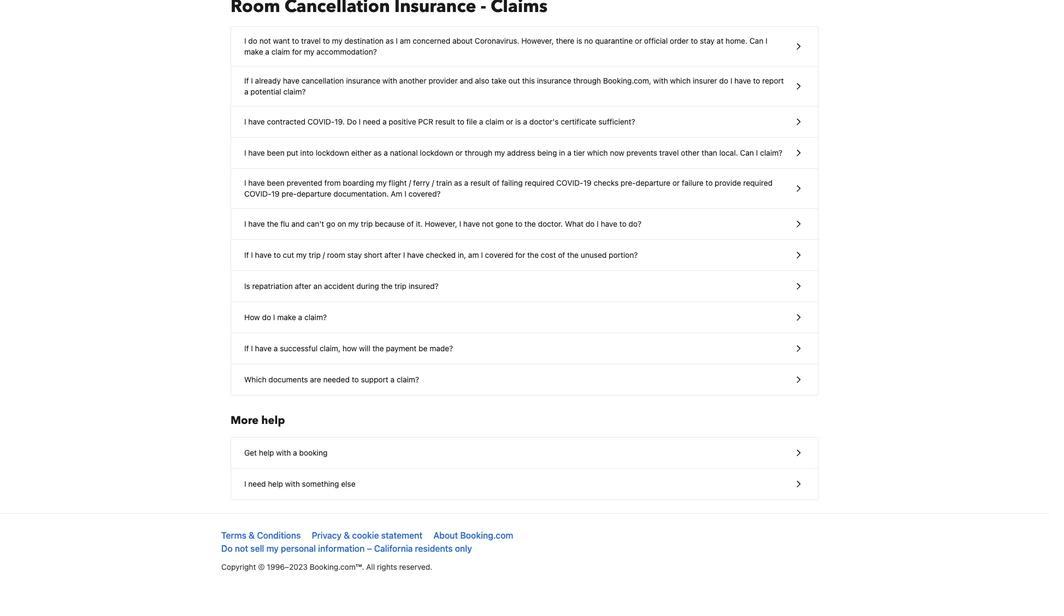 Task type: locate. For each thing, give the bounding box(es) containing it.
0 vertical spatial result
[[435, 117, 455, 126]]

been for put
[[267, 148, 285, 157]]

or left official
[[635, 36, 642, 45]]

1 vertical spatial need
[[248, 480, 266, 489]]

1 horizontal spatial make
[[277, 313, 296, 322]]

0 horizontal spatial stay
[[347, 251, 362, 260]]

the left cost
[[527, 251, 539, 260]]

if i have to cut my trip / room stay short after i have checked in, am i covered for the cost of the unused portion? button
[[231, 240, 818, 271]]

of right cost
[[558, 251, 565, 260]]

/ left ferry
[[409, 178, 411, 187]]

1 vertical spatial if
[[244, 251, 249, 260]]

insurer
[[693, 76, 717, 85]]

pre-
[[621, 178, 636, 187], [282, 189, 297, 198]]

0 horizontal spatial and
[[291, 219, 305, 228]]

help down get help with a booking
[[268, 480, 283, 489]]

how
[[343, 344, 357, 353]]

prevents
[[627, 148, 657, 157]]

1 horizontal spatial for
[[516, 251, 525, 260]]

which inside if i already have cancellation insurance with another provider and also take out this insurance through booking.com, with which insurer do i have to report a potential claim?
[[670, 76, 691, 85]]

0 vertical spatial as
[[386, 36, 394, 45]]

0 horizontal spatial claim
[[271, 47, 290, 56]]

1 vertical spatial help
[[259, 448, 274, 457]]

the inside is repatriation after an accident during the trip insured? button
[[381, 282, 393, 291]]

0 vertical spatial make
[[244, 47, 263, 56]]

not left want
[[259, 36, 271, 45]]

to left the file
[[457, 117, 464, 126]]

help right get
[[259, 448, 274, 457]]

my inside about booking.com do not sell my personal information – california residents only
[[266, 544, 279, 554]]

1 vertical spatial departure
[[297, 189, 331, 198]]

1 horizontal spatial of
[[493, 178, 500, 187]]

if inside 'button'
[[244, 344, 249, 353]]

my
[[332, 36, 343, 45], [304, 47, 314, 56], [495, 148, 505, 157], [376, 178, 387, 187], [348, 219, 359, 228], [296, 251, 307, 260], [266, 544, 279, 554]]

claim? down payment
[[397, 375, 419, 384]]

at
[[717, 36, 724, 45]]

19.
[[335, 117, 345, 126]]

claim right the file
[[485, 117, 504, 126]]

1 if from the top
[[244, 76, 249, 85]]

1 vertical spatial for
[[516, 251, 525, 260]]

to inside the i have been prevented from boarding my flight / ferry / train as a result of failing required covid-19 checks pre-departure or failure to provide required covid-19 pre-departure documentation. am i covered?
[[706, 178, 713, 187]]

help for more
[[261, 413, 285, 428]]

pre- down prevented
[[282, 189, 297, 198]]

need left the positive
[[363, 117, 380, 126]]

with left another
[[382, 76, 397, 85]]

another
[[399, 76, 427, 85]]

0 horizontal spatial lockdown
[[316, 148, 349, 157]]

a left the positive
[[383, 117, 387, 126]]

2 vertical spatial of
[[558, 251, 565, 260]]

claim? right potential
[[283, 87, 306, 96]]

a right the support
[[391, 375, 395, 384]]

contracted
[[267, 117, 306, 126]]

with inside button
[[276, 448, 291, 457]]

is for there
[[577, 36, 582, 45]]

2 vertical spatial not
[[235, 544, 248, 554]]

do left want
[[248, 36, 257, 45]]

am inside i do not want to travel to my destination as i am concerned about coronavirus. however, there is no quarantine or official order to stay at home. can i make a claim for my accommodation?
[[400, 36, 411, 45]]

claim? right local.
[[760, 148, 783, 157]]

file
[[467, 117, 477, 126]]

short
[[364, 251, 382, 260]]

either
[[351, 148, 372, 157]]

1 vertical spatial through
[[465, 148, 493, 157]]

through inside if i already have cancellation insurance with another provider and also take out this insurance through booking.com, with which insurer do i have to report a potential claim?
[[574, 76, 601, 85]]

1 vertical spatial travel
[[659, 148, 679, 157]]

& for privacy
[[344, 530, 350, 541]]

0 vertical spatial for
[[292, 47, 302, 56]]

be
[[419, 344, 428, 353]]

1 vertical spatial however,
[[425, 219, 457, 228]]

0 vertical spatial if
[[244, 76, 249, 85]]

1 horizontal spatial through
[[574, 76, 601, 85]]

if
[[244, 76, 249, 85], [244, 251, 249, 260], [244, 344, 249, 353]]

train
[[436, 178, 452, 187]]

trip left room
[[309, 251, 321, 260]]

have left prevented
[[248, 178, 265, 187]]

a inside if i have a successful claim, how will the payment be made? 'button'
[[274, 344, 278, 353]]

do right insurer
[[719, 76, 728, 85]]

am right in,
[[468, 251, 479, 260]]

1 been from the top
[[267, 148, 285, 157]]

1 vertical spatial claim
[[485, 117, 504, 126]]

local.
[[719, 148, 738, 157]]

my right on
[[348, 219, 359, 228]]

0 vertical spatial of
[[493, 178, 500, 187]]

my down conditions
[[266, 544, 279, 554]]

if down how
[[244, 344, 249, 353]]

do right "19."
[[347, 117, 357, 126]]

2 vertical spatial if
[[244, 344, 249, 353]]

0 vertical spatial departure
[[636, 178, 671, 187]]

0 horizontal spatial for
[[292, 47, 302, 56]]

0 horizontal spatial result
[[435, 117, 455, 126]]

am
[[400, 36, 411, 45], [468, 251, 479, 260]]

been for prevented
[[267, 178, 285, 187]]

1 horizontal spatial travel
[[659, 148, 679, 157]]

2 required from the left
[[743, 178, 773, 187]]

cookie
[[352, 530, 379, 541]]

0 horizontal spatial &
[[249, 530, 255, 541]]

2 been from the top
[[267, 178, 285, 187]]

can right local.
[[740, 148, 754, 157]]

through
[[574, 76, 601, 85], [465, 148, 493, 157]]

the
[[267, 219, 278, 228], [525, 219, 536, 228], [527, 251, 539, 260], [567, 251, 579, 260], [381, 282, 393, 291], [373, 344, 384, 353]]

after left an
[[295, 282, 311, 291]]

travel inside i do not want to travel to my destination as i am concerned about coronavirus. however, there is no quarantine or official order to stay at home. can i make a claim for my accommodation?
[[301, 36, 321, 45]]

0 horizontal spatial covid-
[[244, 189, 271, 198]]

i have been put into lockdown either as a national lockdown or through my address being in a tier which now prevents travel other than local. can i claim?
[[244, 148, 783, 157]]

0 horizontal spatial not
[[235, 544, 248, 554]]

0 horizontal spatial which
[[587, 148, 608, 157]]

through down no
[[574, 76, 601, 85]]

have up 'which'
[[255, 344, 272, 353]]

result left failing
[[471, 178, 490, 187]]

insurance right the this
[[537, 76, 571, 85]]

claim
[[271, 47, 290, 56], [485, 117, 504, 126]]

0 vertical spatial after
[[385, 251, 401, 260]]

because
[[375, 219, 405, 228]]

the inside if i have a successful claim, how will the payment be made? 'button'
[[373, 344, 384, 353]]

through down the file
[[465, 148, 493, 157]]

2 horizontal spatial /
[[432, 178, 434, 187]]

0 horizontal spatial make
[[244, 47, 263, 56]]

help inside button
[[259, 448, 274, 457]]

travel right want
[[301, 36, 321, 45]]

1 vertical spatial stay
[[347, 251, 362, 260]]

help for get
[[259, 448, 274, 457]]

0 horizontal spatial required
[[525, 178, 554, 187]]

or down i have contracted covid-19. do i need a positive pcr result to file a claim or is a doctor's certificate sufficient?
[[456, 148, 463, 157]]

do inside about booking.com do not sell my personal information – california residents only
[[221, 544, 233, 554]]

&
[[249, 530, 255, 541], [344, 530, 350, 541]]

or left failure
[[673, 178, 680, 187]]

make up already
[[244, 47, 263, 56]]

personal
[[281, 544, 316, 554]]

0 horizontal spatial need
[[248, 480, 266, 489]]

have left put
[[248, 148, 265, 157]]

unused
[[581, 251, 607, 260]]

booking.com™.
[[310, 563, 364, 572]]

of left failing
[[493, 178, 500, 187]]

to left report
[[753, 76, 760, 85]]

is left the doctor's on the top right
[[515, 117, 521, 126]]

for
[[292, 47, 302, 56], [516, 251, 525, 260]]

can right home.
[[750, 36, 764, 45]]

to right failure
[[706, 178, 713, 187]]

if left already
[[244, 76, 249, 85]]

0 vertical spatial claim
[[271, 47, 290, 56]]

a inside get help with a booking button
[[293, 448, 297, 457]]

is inside i do not want to travel to my destination as i am concerned about coronavirus. however, there is no quarantine or official order to stay at home. can i make a claim for my accommodation?
[[577, 36, 582, 45]]

1 & from the left
[[249, 530, 255, 541]]

documents
[[269, 375, 308, 384]]

a left booking
[[293, 448, 297, 457]]

if inside button
[[244, 251, 249, 260]]

0 horizontal spatial departure
[[297, 189, 331, 198]]

2 insurance from the left
[[537, 76, 571, 85]]

1 horizontal spatial as
[[386, 36, 394, 45]]

0 horizontal spatial 19
[[271, 189, 280, 198]]

make up successful
[[277, 313, 296, 322]]

1 horizontal spatial result
[[471, 178, 490, 187]]

if i have to cut my trip / room stay short after i have checked in, am i covered for the cost of the unused portion?
[[244, 251, 638, 260]]

1 horizontal spatial lockdown
[[420, 148, 453, 157]]

need down get
[[248, 480, 266, 489]]

2 & from the left
[[344, 530, 350, 541]]

1 horizontal spatial claim
[[485, 117, 504, 126]]

3 if from the top
[[244, 344, 249, 353]]

have inside 'button'
[[255, 344, 272, 353]]

result right pcr
[[435, 117, 455, 126]]

0 vertical spatial 19
[[583, 178, 592, 187]]

a left successful
[[274, 344, 278, 353]]

do inside if i already have cancellation insurance with another provider and also take out this insurance through booking.com, with which insurer do i have to report a potential claim?
[[719, 76, 728, 85]]

not down terms
[[235, 544, 248, 554]]

result inside the i have been prevented from boarding my flight / ferry / train as a result of failing required covid-19 checks pre-departure or failure to provide required covid-19 pre-departure documentation. am i covered?
[[471, 178, 490, 187]]

order
[[670, 36, 689, 45]]

0 horizontal spatial is
[[515, 117, 521, 126]]

help inside button
[[268, 480, 283, 489]]

0 vertical spatial trip
[[361, 219, 373, 228]]

not inside i do not want to travel to my destination as i am concerned about coronavirus. however, there is no quarantine or official order to stay at home. can i make a claim for my accommodation?
[[259, 36, 271, 45]]

an
[[314, 282, 322, 291]]

1 insurance from the left
[[346, 76, 380, 85]]

terms
[[221, 530, 246, 541]]

been inside the i have been prevented from boarding my flight / ferry / train as a result of failing required covid-19 checks pre-departure or failure to provide required covid-19 pre-departure documentation. am i covered?
[[267, 178, 285, 187]]

a inside which documents are needed to support a claim? button
[[391, 375, 395, 384]]

1 vertical spatial of
[[407, 219, 414, 228]]

california
[[374, 544, 413, 554]]

1 lockdown from the left
[[316, 148, 349, 157]]

doctor.
[[538, 219, 563, 228]]

terms & conditions link
[[221, 530, 301, 541]]

0 horizontal spatial through
[[465, 148, 493, 157]]

been left put
[[267, 148, 285, 157]]

for up cancellation
[[292, 47, 302, 56]]

i do not want to travel to my destination as i am concerned about coronavirus. however, there is no quarantine or official order to stay at home. can i make a claim for my accommodation?
[[244, 36, 768, 56]]

insurance
[[346, 76, 380, 85], [537, 76, 571, 85]]

0 vertical spatial not
[[259, 36, 271, 45]]

1 horizontal spatial pre-
[[621, 178, 636, 187]]

pre- right the checks
[[621, 178, 636, 187]]

lockdown up 'train'
[[420, 148, 453, 157]]

1 horizontal spatial stay
[[700, 36, 715, 45]]

my left flight
[[376, 178, 387, 187]]

my inside the i have been prevented from boarding my flight / ferry / train as a result of failing required covid-19 checks pre-departure or failure to provide required covid-19 pre-departure documentation. am i covered?
[[376, 178, 387, 187]]

is for or
[[515, 117, 521, 126]]

for right covered
[[516, 251, 525, 260]]

i
[[244, 36, 246, 45], [396, 36, 398, 45], [766, 36, 768, 45], [251, 76, 253, 85], [731, 76, 733, 85], [244, 117, 246, 126], [359, 117, 361, 126], [244, 148, 246, 157], [756, 148, 758, 157], [244, 178, 246, 187], [405, 189, 407, 198], [244, 219, 246, 228], [459, 219, 461, 228], [597, 219, 599, 228], [251, 251, 253, 260], [403, 251, 405, 260], [481, 251, 483, 260], [273, 313, 275, 322], [251, 344, 253, 353], [244, 480, 246, 489]]

have up in,
[[463, 219, 480, 228]]

1 vertical spatial been
[[267, 178, 285, 187]]

claim down want
[[271, 47, 290, 56]]

2 vertical spatial help
[[268, 480, 283, 489]]

stay inside i do not want to travel to my destination as i am concerned about coronavirus. however, there is no quarantine or official order to stay at home. can i make a claim for my accommodation?
[[700, 36, 715, 45]]

to inside if i already have cancellation insurance with another provider and also take out this insurance through booking.com, with which insurer do i have to report a potential claim?
[[753, 76, 760, 85]]

there
[[556, 36, 575, 45]]

0 vertical spatial need
[[363, 117, 380, 126]]

as right 'train'
[[454, 178, 462, 187]]

2 if from the top
[[244, 251, 249, 260]]

the right during
[[381, 282, 393, 291]]

if i have a successful claim, how will the payment be made?
[[244, 344, 453, 353]]

if inside if i already have cancellation insurance with another provider and also take out this insurance through booking.com, with which insurer do i have to report a potential claim?
[[244, 76, 249, 85]]

& up do not sell my personal information – california residents only link
[[344, 530, 350, 541]]

1 horizontal spatial is
[[577, 36, 582, 45]]

address
[[507, 148, 535, 157]]

a up successful
[[298, 313, 302, 322]]

certificate
[[561, 117, 597, 126]]

no
[[584, 36, 593, 45]]

as right destination
[[386, 36, 394, 45]]

room
[[327, 251, 345, 260]]

about booking.com do not sell my personal information – california residents only
[[221, 530, 513, 554]]

now
[[610, 148, 625, 157]]

required right failing
[[525, 178, 554, 187]]

1 vertical spatial pre-
[[282, 189, 297, 198]]

however, left there
[[521, 36, 554, 45]]

already
[[255, 76, 281, 85]]

2 horizontal spatial of
[[558, 251, 565, 260]]

0 vertical spatial can
[[750, 36, 764, 45]]

1996–2023
[[267, 563, 308, 572]]

0 vertical spatial help
[[261, 413, 285, 428]]

and inside button
[[291, 219, 305, 228]]

not left gone
[[482, 219, 494, 228]]

0 horizontal spatial am
[[400, 36, 411, 45]]

claim? down an
[[304, 313, 327, 322]]

1 vertical spatial after
[[295, 282, 311, 291]]

trip left insured?
[[395, 282, 407, 291]]

not
[[259, 36, 271, 45], [482, 219, 494, 228], [235, 544, 248, 554]]

0 horizontal spatial insurance
[[346, 76, 380, 85]]

lockdown right into
[[316, 148, 349, 157]]

pcr
[[418, 117, 433, 126]]

0 vertical spatial stay
[[700, 36, 715, 45]]

1 horizontal spatial which
[[670, 76, 691, 85]]

a left the doctor's on the top right
[[523, 117, 527, 126]]

needed
[[323, 375, 350, 384]]

the right "will"
[[373, 344, 384, 353]]

about booking.com link
[[434, 530, 513, 541]]

national
[[390, 148, 418, 157]]

insurance down accommodation?
[[346, 76, 380, 85]]

if up 'is'
[[244, 251, 249, 260]]

a right in
[[567, 148, 572, 157]]

1 vertical spatial and
[[291, 219, 305, 228]]

travel
[[301, 36, 321, 45], [659, 148, 679, 157]]

1 horizontal spatial departure
[[636, 178, 671, 187]]

/ left room
[[323, 251, 325, 260]]

of inside the i have been prevented from boarding my flight / ferry / train as a result of failing required covid-19 checks pre-departure or failure to provide required covid-19 pre-departure documentation. am i covered?
[[493, 178, 500, 187]]

for inside i do not want to travel to my destination as i am concerned about coronavirus. however, there is no quarantine or official order to stay at home. can i make a claim for my accommodation?
[[292, 47, 302, 56]]

0 horizontal spatial travel
[[301, 36, 321, 45]]

through inside button
[[465, 148, 493, 157]]

1 horizontal spatial required
[[743, 178, 773, 187]]

i have contracted covid-19. do i need a positive pcr result to file a claim or is a doctor's certificate sufficient?
[[244, 117, 635, 126]]

ferry
[[413, 178, 430, 187]]

checks
[[594, 178, 619, 187]]

required right provide
[[743, 178, 773, 187]]

have
[[283, 76, 300, 85], [735, 76, 751, 85], [248, 117, 265, 126], [248, 148, 265, 157], [248, 178, 265, 187], [248, 219, 265, 228], [463, 219, 480, 228], [601, 219, 618, 228], [255, 251, 272, 260], [407, 251, 424, 260], [255, 344, 272, 353]]

1 vertical spatial covid-
[[556, 178, 583, 187]]

copyright
[[221, 563, 256, 572]]

put
[[287, 148, 298, 157]]

1 vertical spatial do
[[221, 544, 233, 554]]

do down terms
[[221, 544, 233, 554]]

successful
[[280, 344, 318, 353]]

1 horizontal spatial do
[[347, 117, 357, 126]]

the left doctor. at the top right of the page
[[525, 219, 536, 228]]

prevented
[[287, 178, 322, 187]]

1 vertical spatial trip
[[309, 251, 321, 260]]

make inside i do not want to travel to my destination as i am concerned about coronavirus. however, there is no quarantine or official order to stay at home. can i make a claim for my accommodation?
[[244, 47, 263, 56]]

1 horizontal spatial trip
[[361, 219, 373, 228]]

covid-
[[308, 117, 335, 126], [556, 178, 583, 187], [244, 189, 271, 198]]

/ left 'train'
[[432, 178, 434, 187]]

0 vertical spatial through
[[574, 76, 601, 85]]

to left cut
[[274, 251, 281, 260]]

which left insurer
[[670, 76, 691, 85]]

1 horizontal spatial insurance
[[537, 76, 571, 85]]

with left booking
[[276, 448, 291, 457]]

travel left other
[[659, 148, 679, 157]]

1 vertical spatial not
[[482, 219, 494, 228]]

1 horizontal spatial am
[[468, 251, 479, 260]]

0 vertical spatial am
[[400, 36, 411, 45]]

2 lockdown from the left
[[420, 148, 453, 157]]

2 horizontal spatial as
[[454, 178, 462, 187]]

also
[[475, 76, 489, 85]]

can't
[[307, 219, 324, 228]]

to
[[292, 36, 299, 45], [323, 36, 330, 45], [691, 36, 698, 45], [753, 76, 760, 85], [457, 117, 464, 126], [706, 178, 713, 187], [515, 219, 523, 228], [620, 219, 627, 228], [274, 251, 281, 260], [352, 375, 359, 384]]

0 vertical spatial travel
[[301, 36, 321, 45]]

or inside i do not want to travel to my destination as i am concerned about coronavirus. however, there is no quarantine or official order to stay at home. can i make a claim for my accommodation?
[[635, 36, 642, 45]]

0 vertical spatial is
[[577, 36, 582, 45]]

i have been prevented from boarding my flight / ferry / train as a result of failing required covid-19 checks pre-departure or failure to provide required covid-19 pre-departure documentation. am i covered?
[[244, 178, 773, 198]]

0 vertical spatial covid-
[[308, 117, 335, 126]]

1 horizontal spatial after
[[385, 251, 401, 260]]

how do i make a claim?
[[244, 313, 327, 322]]

concerned
[[413, 36, 450, 45]]

1 horizontal spatial not
[[259, 36, 271, 45]]

1 horizontal spatial however,
[[521, 36, 554, 45]]



Task type: vqa. For each thing, say whether or not it's contained in the screenshot.
your in Send Us A Message Contact Our Agents About Your Booking, And We'Ll Reply As Soon As Possible.
no



Task type: describe. For each thing, give the bounding box(es) containing it.
positive
[[389, 117, 416, 126]]

about
[[453, 36, 473, 45]]

i inside 'button'
[[251, 344, 253, 353]]

is repatriation after an accident during the trip insured? button
[[231, 271, 818, 302]]

am
[[391, 189, 402, 198]]

which inside button
[[587, 148, 608, 157]]

not inside about booking.com do not sell my personal information – california residents only
[[235, 544, 248, 554]]

have left cut
[[255, 251, 272, 260]]

claim,
[[320, 344, 340, 353]]

however, inside i do not want to travel to my destination as i am concerned about coronavirus. however, there is no quarantine or official order to stay at home. can i make a claim for my accommodation?
[[521, 36, 554, 45]]

sell
[[250, 544, 264, 554]]

claim? inside which documents are needed to support a claim? button
[[397, 375, 419, 384]]

flight
[[389, 178, 407, 187]]

in
[[559, 148, 565, 157]]

have left checked
[[407, 251, 424, 260]]

1 vertical spatial am
[[468, 251, 479, 260]]

do?
[[629, 219, 642, 228]]

during
[[357, 282, 379, 291]]

flu
[[280, 219, 289, 228]]

0 horizontal spatial /
[[323, 251, 325, 260]]

boarding
[[343, 178, 374, 187]]

2 horizontal spatial not
[[482, 219, 494, 228]]

the left "unused"
[[567, 251, 579, 260]]

i have the flu and can't go on my trip because of it. however, i have not gone to the doctor. what do i have to do? button
[[231, 209, 818, 240]]

if i have a successful claim, how will the payment be made? button
[[231, 333, 818, 365]]

claim? inside i have been put into lockdown either as a national lockdown or through my address being in a tier which now prevents travel other than local. can i claim? button
[[760, 148, 783, 157]]

1 required from the left
[[525, 178, 554, 187]]

insured?
[[409, 282, 439, 291]]

1 horizontal spatial covid-
[[308, 117, 335, 126]]

have left flu
[[248, 219, 265, 228]]

or inside the i have been prevented from boarding my flight / ferry / train as a result of failing required covid-19 checks pre-departure or failure to provide required covid-19 pre-departure documentation. am i covered?
[[673, 178, 680, 187]]

have left contracted
[[248, 117, 265, 126]]

to right order
[[691, 36, 698, 45]]

destination
[[345, 36, 384, 45]]

gone
[[496, 219, 513, 228]]

after inside is repatriation after an accident during the trip insured? button
[[295, 282, 311, 291]]

all
[[366, 563, 375, 572]]

this
[[522, 76, 535, 85]]

a left national
[[384, 148, 388, 157]]

and inside if i already have cancellation insurance with another provider and also take out this insurance through booking.com, with which insurer do i have to report a potential claim?
[[460, 76, 473, 85]]

report
[[762, 76, 784, 85]]

covered
[[485, 251, 513, 260]]

with right booking.com,
[[653, 76, 668, 85]]

a right the file
[[479, 117, 483, 126]]

i have contracted covid-19. do i need a positive pcr result to file a claim or is a doctor's certificate sufficient? button
[[231, 107, 818, 138]]

a inside if i already have cancellation insurance with another provider and also take out this insurance through booking.com, with which insurer do i have to report a potential claim?
[[244, 87, 248, 96]]

have inside the i have been prevented from boarding my flight / ferry / train as a result of failing required covid-19 checks pre-departure or failure to provide required covid-19 pre-departure documentation. am i covered?
[[248, 178, 265, 187]]

get
[[244, 448, 257, 457]]

conditions
[[257, 530, 301, 541]]

with inside button
[[285, 480, 300, 489]]

a inside how do i make a claim? button
[[298, 313, 302, 322]]

provide
[[715, 178, 741, 187]]

provider
[[429, 76, 458, 85]]

0 horizontal spatial as
[[374, 148, 382, 157]]

payment
[[386, 344, 417, 353]]

have right already
[[283, 76, 300, 85]]

how
[[244, 313, 260, 322]]

which documents are needed to support a claim? button
[[231, 365, 818, 395]]

0 horizontal spatial pre-
[[282, 189, 297, 198]]

support
[[361, 375, 388, 384]]

2 vertical spatial trip
[[395, 282, 407, 291]]

only
[[455, 544, 472, 554]]

have left report
[[735, 76, 751, 85]]

the left flu
[[267, 219, 278, 228]]

travel inside i have been put into lockdown either as a national lockdown or through my address being in a tier which now prevents travel other than local. can i claim? button
[[659, 148, 679, 157]]

& for terms
[[249, 530, 255, 541]]

booking.com
[[460, 530, 513, 541]]

tier
[[574, 148, 585, 157]]

get help with a booking button
[[231, 438, 818, 469]]

other
[[681, 148, 700, 157]]

quarantine
[[595, 36, 633, 45]]

on
[[337, 219, 346, 228]]

portion?
[[609, 251, 638, 260]]

i need help with something else button
[[231, 469, 818, 500]]

to right want
[[292, 36, 299, 45]]

do right what
[[586, 219, 595, 228]]

go
[[326, 219, 335, 228]]

accommodation?
[[317, 47, 377, 56]]

repatriation
[[252, 282, 293, 291]]

my up accommodation?
[[332, 36, 343, 45]]

will
[[359, 344, 371, 353]]

failure
[[682, 178, 704, 187]]

1 vertical spatial 19
[[271, 189, 280, 198]]

1 horizontal spatial /
[[409, 178, 411, 187]]

do right how
[[262, 313, 271, 322]]

else
[[341, 480, 356, 489]]

to right gone
[[515, 219, 523, 228]]

if for if i have a successful claim, how will the payment be made?
[[244, 344, 249, 353]]

to right needed
[[352, 375, 359, 384]]

claim? inside if i already have cancellation insurance with another provider and also take out this insurance through booking.com, with which insurer do i have to report a potential claim?
[[283, 87, 306, 96]]

from
[[324, 178, 341, 187]]

have left do?
[[601, 219, 618, 228]]

what
[[565, 219, 584, 228]]

2 horizontal spatial covid-
[[556, 178, 583, 187]]

1 horizontal spatial need
[[363, 117, 380, 126]]

documentation.
[[334, 189, 389, 198]]

home.
[[726, 36, 748, 45]]

as inside i do not want to travel to my destination as i am concerned about coronavirus. however, there is no quarantine or official order to stay at home. can i make a claim for my accommodation?
[[386, 36, 394, 45]]

my left address
[[495, 148, 505, 157]]

failing
[[502, 178, 523, 187]]

booking
[[299, 448, 328, 457]]

after inside if i have to cut my trip / room stay short after i have checked in, am i covered for the cost of the unused portion? button
[[385, 251, 401, 260]]

do inside i do not want to travel to my destination as i am concerned about coronavirus. however, there is no quarantine or official order to stay at home. can i make a claim for my accommodation?
[[248, 36, 257, 45]]

claim? inside how do i make a claim? button
[[304, 313, 327, 322]]

want
[[273, 36, 290, 45]]

if for if i already have cancellation insurance with another provider and also take out this insurance through booking.com, with which insurer do i have to report a potential claim?
[[244, 76, 249, 85]]

if for if i have to cut my trip / room stay short after i have checked in, am i covered for the cost of the unused portion?
[[244, 251, 249, 260]]

cancellation
[[302, 76, 344, 85]]

0 vertical spatial pre-
[[621, 178, 636, 187]]

official
[[644, 36, 668, 45]]

doctor's
[[529, 117, 559, 126]]

terms & conditions
[[221, 530, 301, 541]]

a inside i do not want to travel to my destination as i am concerned about coronavirus. however, there is no quarantine or official order to stay at home. can i make a claim for my accommodation?
[[265, 47, 269, 56]]

to left do?
[[620, 219, 627, 228]]

as inside the i have been prevented from boarding my flight / ferry / train as a result of failing required covid-19 checks pre-departure or failure to provide required covid-19 pre-departure documentation. am i covered?
[[454, 178, 462, 187]]

0 horizontal spatial trip
[[309, 251, 321, 260]]

made?
[[430, 344, 453, 353]]

to up accommodation?
[[323, 36, 330, 45]]

my right cut
[[296, 251, 307, 260]]

can inside i do not want to travel to my destination as i am concerned about coronavirus. however, there is no quarantine or official order to stay at home. can i make a claim for my accommodation?
[[750, 36, 764, 45]]

get help with a booking
[[244, 448, 328, 457]]

more
[[231, 413, 259, 428]]

privacy
[[312, 530, 342, 541]]

do not sell my personal information – california residents only link
[[221, 544, 472, 554]]

0 horizontal spatial of
[[407, 219, 414, 228]]

reserved.
[[399, 563, 432, 572]]

residents
[[415, 544, 453, 554]]

2 vertical spatial covid-
[[244, 189, 271, 198]]

i have been prevented from boarding my flight / ferry / train as a result of failing required covid-19 checks pre-departure or failure to provide required covid-19 pre-departure documentation. am i covered? button
[[231, 169, 818, 209]]

a inside the i have been prevented from boarding my flight / ferry / train as a result of failing required covid-19 checks pre-departure or failure to provide required covid-19 pre-departure documentation. am i covered?
[[464, 178, 469, 187]]

than
[[702, 148, 717, 157]]

or up i have been put into lockdown either as a national lockdown or through my address being in a tier which now prevents travel other than local. can i claim?
[[506, 117, 513, 126]]

being
[[537, 148, 557, 157]]

my up cancellation
[[304, 47, 314, 56]]

claim inside i do not want to travel to my destination as i am concerned about coronavirus. however, there is no quarantine or official order to stay at home. can i make a claim for my accommodation?
[[271, 47, 290, 56]]

potential
[[251, 87, 281, 96]]

0 horizontal spatial however,
[[425, 219, 457, 228]]

privacy & cookie statement
[[312, 530, 423, 541]]

is repatriation after an accident during the trip insured?
[[244, 282, 439, 291]]

cut
[[283, 251, 294, 260]]

1 vertical spatial can
[[740, 148, 754, 157]]

do inside button
[[347, 117, 357, 126]]

how do i make a claim? button
[[231, 302, 818, 333]]

i have been put into lockdown either as a national lockdown or through my address being in a tier which now prevents travel other than local. can i claim? button
[[231, 138, 818, 169]]

out
[[509, 76, 520, 85]]



